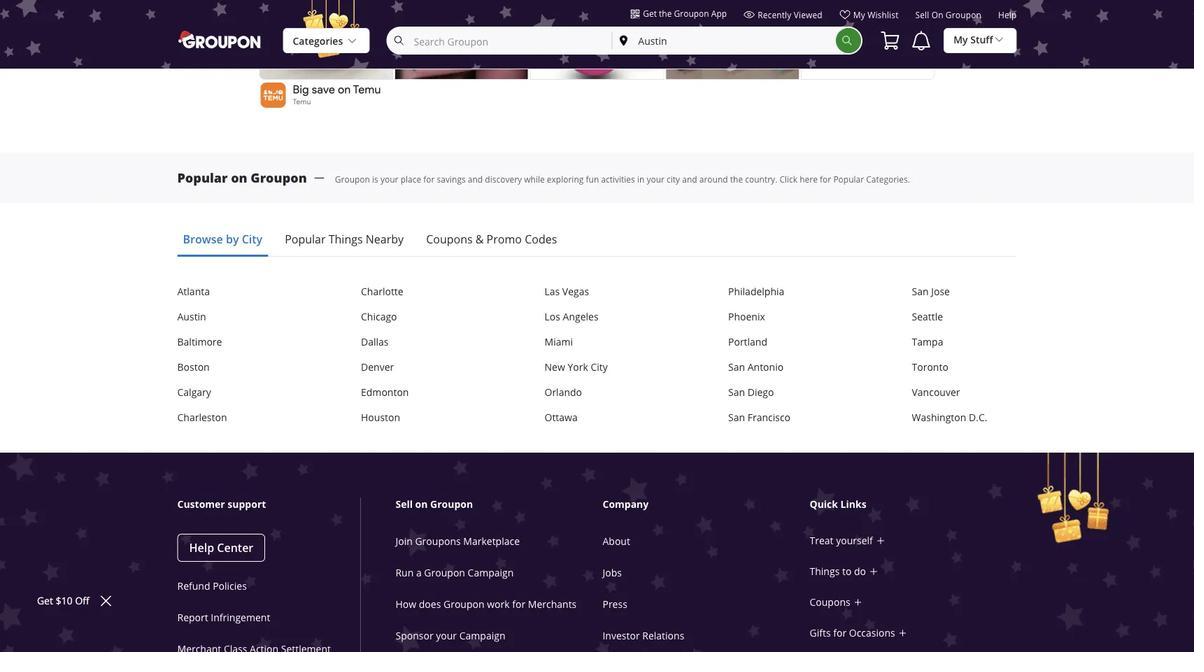 Task type: locate. For each thing, give the bounding box(es) containing it.
jobs
[[603, 566, 622, 579]]

0 horizontal spatial my
[[854, 9, 866, 20]]

sell for sell on groupon heading at the bottom of page
[[396, 498, 413, 511]]

1 vertical spatial coupons
[[810, 596, 851, 609]]

0 vertical spatial campaign
[[468, 566, 514, 579]]

0 horizontal spatial sell on groupon
[[396, 498, 473, 511]]

francisco
[[748, 411, 791, 424]]

get
[[643, 8, 657, 19]]

0 horizontal spatial help
[[189, 540, 214, 556]]

dallas link
[[361, 335, 466, 349]]

report
[[177, 611, 208, 624]]

investor
[[603, 629, 640, 642]]

san down the san diego
[[729, 411, 745, 424]]

1 horizontal spatial and
[[683, 174, 698, 185]]

san left diego
[[729, 386, 745, 399]]

york
[[568, 361, 588, 374]]

things left nearby
[[329, 232, 363, 247]]

miami link
[[545, 335, 650, 349]]

toronto link
[[912, 361, 1017, 375]]

denver
[[361, 361, 394, 374]]

and right city
[[683, 174, 698, 185]]

groupon
[[674, 8, 709, 19], [946, 9, 982, 21], [251, 169, 307, 186], [335, 174, 370, 185], [431, 498, 473, 511], [424, 566, 465, 579], [444, 598, 485, 611]]

0 vertical spatial city
[[242, 232, 263, 247]]

0 horizontal spatial coupons
[[426, 232, 473, 247]]

your
[[381, 174, 399, 185], [647, 174, 665, 185], [436, 629, 457, 642]]

washington
[[912, 411, 967, 424]]

edmonton
[[361, 386, 409, 399]]

groupon for sell on groupon link
[[946, 9, 982, 21]]

for right work
[[512, 598, 526, 611]]

austin link
[[177, 310, 282, 324]]

0 vertical spatial on
[[932, 9, 944, 21]]

2 and from the left
[[683, 174, 698, 185]]

company
[[603, 498, 649, 511]]

join groupons marketplace link
[[396, 535, 520, 548]]

on for sell on groupon heading at the bottom of page
[[415, 498, 428, 511]]

2 vertical spatial on
[[415, 498, 428, 511]]

my for my wishlist
[[854, 9, 866, 20]]

campaign down the marketplace
[[468, 566, 514, 579]]

press
[[603, 598, 628, 611]]

for right here
[[820, 174, 832, 185]]

las vegas
[[545, 285, 589, 298]]

place
[[401, 174, 421, 185]]

0 vertical spatial the
[[659, 8, 672, 19]]

0 horizontal spatial popular
[[177, 169, 228, 186]]

my inside button
[[954, 33, 968, 46]]

san antonio link
[[729, 361, 834, 375]]

0 vertical spatial sell
[[916, 9, 930, 21]]

1 horizontal spatial things
[[810, 565, 840, 578]]

exploring
[[547, 174, 584, 185]]

1 horizontal spatial my
[[954, 33, 968, 46]]

categories.
[[867, 174, 910, 185]]

city
[[667, 174, 680, 185]]

the right get
[[659, 8, 672, 19]]

on up notifications inbox image
[[932, 9, 944, 21]]

my left stuff
[[954, 33, 968, 46]]

on up the by
[[231, 169, 248, 186]]

my left wishlist
[[854, 9, 866, 20]]

2 horizontal spatial on
[[932, 9, 944, 21]]

center
[[217, 540, 254, 556]]

quick links heading
[[810, 498, 1020, 512]]

1 vertical spatial sell
[[396, 498, 413, 511]]

popular
[[177, 169, 228, 186], [834, 174, 864, 185], [285, 232, 326, 247]]

help for help link
[[999, 9, 1017, 21]]

groupon for sell on groupon heading at the bottom of page
[[431, 498, 473, 511]]

1 vertical spatial the
[[731, 174, 743, 185]]

portland
[[729, 336, 768, 349]]

customer support
[[177, 498, 266, 511]]

on
[[932, 9, 944, 21], [231, 169, 248, 186], [415, 498, 428, 511]]

run a groupon campaign link
[[396, 566, 514, 579]]

1 vertical spatial campaign
[[460, 629, 506, 642]]

1 vertical spatial things
[[810, 565, 840, 578]]

company heading
[[603, 498, 813, 512]]

1 horizontal spatial the
[[731, 174, 743, 185]]

groupon inside button
[[674, 8, 709, 19]]

about link
[[603, 535, 631, 548]]

your right in
[[647, 174, 665, 185]]

and right savings at the top left of the page
[[468, 174, 483, 185]]

sell on groupon
[[916, 9, 982, 21], [396, 498, 473, 511]]

popular for popular things nearby
[[285, 232, 326, 247]]

groupon for run a groupon campaign link
[[424, 566, 465, 579]]

0 horizontal spatial and
[[468, 174, 483, 185]]

0 horizontal spatial city
[[242, 232, 263, 247]]

sell up notifications inbox image
[[916, 9, 930, 21]]

my stuff
[[954, 33, 993, 46]]

and
[[468, 174, 483, 185], [683, 174, 698, 185]]

1 horizontal spatial sell on groupon
[[916, 9, 982, 21]]

1 horizontal spatial on
[[415, 498, 428, 511]]

customer support heading
[[177, 498, 361, 512]]

1 vertical spatial on
[[231, 169, 248, 186]]

for right gifts
[[834, 627, 847, 640]]

san left the jose
[[912, 285, 929, 298]]

1 horizontal spatial city
[[591, 361, 608, 374]]

search image
[[842, 35, 853, 46]]

1 vertical spatial my
[[954, 33, 968, 46]]

on inside sell on groupon heading
[[415, 498, 428, 511]]

run a groupon campaign
[[396, 566, 514, 579]]

infringement
[[211, 611, 270, 624]]

nearby
[[366, 232, 404, 247]]

tampa
[[912, 336, 944, 349]]

your right is on the left of page
[[381, 174, 399, 185]]

to
[[843, 565, 852, 578]]

things left to
[[810, 565, 840, 578]]

do
[[855, 565, 866, 578]]

on inside sell on groupon link
[[932, 9, 944, 21]]

toronto
[[912, 361, 949, 374]]

yourself
[[836, 535, 873, 547]]

Search Groupon search field
[[387, 27, 863, 55]]

sell for sell on groupon link
[[916, 9, 930, 21]]

0 horizontal spatial the
[[659, 8, 672, 19]]

sell on groupon up groupons
[[396, 498, 473, 511]]

0 vertical spatial things
[[329, 232, 363, 247]]

atlanta link
[[177, 285, 282, 299]]

activities
[[601, 174, 635, 185]]

get the groupon app
[[643, 8, 727, 19]]

help center link
[[177, 534, 265, 562]]

chicago link
[[361, 310, 466, 324]]

san jose link
[[912, 285, 1017, 299]]

1 vertical spatial sell on groupon
[[396, 498, 473, 511]]

diego
[[748, 386, 774, 399]]

sell inside heading
[[396, 498, 413, 511]]

0 horizontal spatial on
[[231, 169, 248, 186]]

san francisco link
[[729, 411, 834, 425]]

groupon for popular on groupon heading at the left top of the page
[[251, 169, 307, 186]]

san for san diego
[[729, 386, 745, 399]]

san down portland
[[729, 361, 745, 374]]

browse
[[183, 232, 223, 247]]

new york city link
[[545, 361, 650, 375]]

policies
[[213, 580, 247, 593]]

0 vertical spatial my
[[854, 9, 866, 20]]

your right the sponsor
[[436, 629, 457, 642]]

discovery
[[485, 174, 522, 185]]

help link
[[999, 9, 1017, 26]]

help for help center
[[189, 540, 214, 556]]

new york city
[[545, 361, 608, 374]]

sell up join
[[396, 498, 413, 511]]

get the groupon app button
[[631, 7, 727, 20]]

on up groupons
[[415, 498, 428, 511]]

0 vertical spatial sell on groupon
[[916, 9, 982, 21]]

0 vertical spatial coupons
[[426, 232, 473, 247]]

report infringement link
[[177, 611, 270, 624]]

0 horizontal spatial sell
[[396, 498, 413, 511]]

tampa link
[[912, 335, 1017, 349]]

coupons down things to do
[[810, 596, 851, 609]]

a
[[416, 566, 422, 579]]

1 horizontal spatial sell
[[916, 9, 930, 21]]

groupons
[[415, 535, 461, 548]]

city right the by
[[242, 232, 263, 247]]

wishlist
[[868, 9, 899, 20]]

quick links
[[810, 498, 867, 511]]

campaign down how does groupon work for merchants link
[[460, 629, 506, 642]]

recently viewed link
[[744, 9, 823, 26]]

city right 'york'
[[591, 361, 608, 374]]

ottawa link
[[545, 411, 650, 425]]

1 vertical spatial city
[[591, 361, 608, 374]]

categories
[[293, 35, 343, 48]]

groupon inside heading
[[431, 498, 473, 511]]

1 horizontal spatial coupons
[[810, 596, 851, 609]]

jose
[[932, 285, 950, 298]]

gifts
[[810, 627, 831, 640]]

refund
[[177, 580, 210, 593]]

here
[[800, 174, 818, 185]]

help up my stuff button
[[999, 9, 1017, 21]]

1 vertical spatial help
[[189, 540, 214, 556]]

san diego link
[[729, 386, 834, 400]]

report infringement
[[177, 611, 270, 624]]

sell on groupon inside heading
[[396, 498, 473, 511]]

search element
[[836, 28, 862, 53]]

for right place
[[424, 174, 435, 185]]

baltimore
[[177, 336, 222, 349]]

1 horizontal spatial help
[[999, 9, 1017, 21]]

0 vertical spatial help
[[999, 9, 1017, 21]]

seattle
[[912, 311, 944, 324]]

coupons left &
[[426, 232, 473, 247]]

sell on groupon heading
[[396, 498, 606, 512]]

Search Groupon search field
[[388, 28, 612, 53]]

1 horizontal spatial popular
[[285, 232, 326, 247]]

popular things nearby
[[285, 232, 404, 247]]

help left center in the left bottom of the page
[[189, 540, 214, 556]]

san jose
[[912, 285, 950, 298]]

sell on groupon up the my stuff
[[916, 9, 982, 21]]

the right around
[[731, 174, 743, 185]]

in
[[638, 174, 645, 185]]

my for my stuff
[[954, 33, 968, 46]]

help center
[[189, 540, 254, 556]]

antonio
[[748, 361, 784, 374]]



Task type: describe. For each thing, give the bounding box(es) containing it.
marketplace
[[464, 535, 520, 548]]

las vegas link
[[545, 285, 650, 299]]

investor relations
[[603, 629, 685, 642]]

on for sell on groupon link
[[932, 9, 944, 21]]

angeles
[[563, 311, 599, 324]]

boston
[[177, 361, 210, 374]]

groupon image
[[177, 30, 264, 49]]

city for new york city
[[591, 361, 608, 374]]

&
[[476, 232, 484, 247]]

popular for popular on groupon
[[177, 169, 228, 186]]

san diego
[[729, 386, 774, 399]]

boston link
[[177, 361, 282, 375]]

Austin search field
[[613, 28, 836, 53]]

recently viewed
[[758, 9, 823, 20]]

sponsor your campaign
[[396, 629, 506, 642]]

coupons for coupons & promo codes
[[426, 232, 473, 247]]

fun
[[586, 174, 599, 185]]

philadelphia
[[729, 285, 785, 298]]

viewed
[[794, 9, 823, 20]]

my stuff button
[[944, 27, 1017, 53]]

treat yourself
[[810, 535, 873, 547]]

sell on groupon for sell on groupon heading at the bottom of page
[[396, 498, 473, 511]]

0 horizontal spatial your
[[381, 174, 399, 185]]

washington d.c. link
[[912, 411, 1017, 425]]

houston link
[[361, 411, 466, 425]]

charleston
[[177, 411, 227, 424]]

vancouver link
[[912, 386, 1017, 400]]

denver link
[[361, 361, 466, 375]]

phoenix
[[729, 311, 766, 324]]

occasions
[[849, 627, 896, 640]]

1 horizontal spatial your
[[436, 629, 457, 642]]

vegas
[[563, 285, 589, 298]]

savings
[[437, 174, 466, 185]]

promo
[[487, 232, 522, 247]]

stuff
[[971, 33, 993, 46]]

2 horizontal spatial popular
[[834, 174, 864, 185]]

notifications inbox image
[[911, 29, 933, 52]]

app
[[712, 8, 727, 19]]

categories button
[[283, 28, 370, 54]]

coupons for coupons
[[810, 596, 851, 609]]

my wishlist
[[854, 9, 899, 20]]

things to do
[[810, 565, 866, 578]]

san francisco
[[729, 411, 791, 424]]

sponsor
[[396, 629, 434, 642]]

browse by city
[[183, 232, 263, 247]]

houston
[[361, 411, 400, 424]]

press link
[[603, 598, 628, 611]]

philadelphia link
[[729, 285, 834, 299]]

quick
[[810, 498, 838, 511]]

baltimore link
[[177, 335, 282, 349]]

how does groupon work for merchants link
[[396, 598, 577, 611]]

las
[[545, 285, 560, 298]]

dallas
[[361, 336, 389, 349]]

atlanta
[[177, 285, 210, 298]]

vancouver
[[912, 386, 961, 399]]

calgary
[[177, 386, 211, 399]]

customer
[[177, 498, 225, 511]]

recently
[[758, 9, 792, 20]]

orlando
[[545, 386, 582, 399]]

my wishlist link
[[840, 9, 899, 26]]

portland link
[[729, 335, 834, 349]]

run
[[396, 566, 414, 579]]

refund policies link
[[177, 580, 247, 593]]

the inside button
[[659, 8, 672, 19]]

miami
[[545, 336, 573, 349]]

0 horizontal spatial things
[[329, 232, 363, 247]]

jobs link
[[603, 566, 622, 579]]

popular on groupon
[[177, 169, 307, 186]]

sell on groupon for sell on groupon link
[[916, 9, 982, 21]]

san antonio
[[729, 361, 784, 374]]

phoenix link
[[729, 310, 834, 324]]

on for popular on groupon heading at the left top of the page
[[231, 169, 248, 186]]

does
[[419, 598, 441, 611]]

codes
[[525, 232, 557, 247]]

washington d.c.
[[912, 411, 988, 424]]

seattle link
[[912, 310, 1017, 324]]

about
[[603, 535, 631, 548]]

groupon for how does groupon work for merchants link
[[444, 598, 485, 611]]

how does groupon work for merchants
[[396, 598, 577, 611]]

1 and from the left
[[468, 174, 483, 185]]

san for san francisco
[[729, 411, 745, 424]]

austin
[[177, 311, 206, 324]]

san for san antonio
[[729, 361, 745, 374]]

2 horizontal spatial your
[[647, 174, 665, 185]]

treat
[[810, 535, 834, 547]]

los angeles link
[[545, 310, 650, 324]]

popular on groupon heading
[[177, 169, 307, 186]]

country.
[[746, 174, 778, 185]]

advertisement region
[[258, 0, 937, 111]]

city for browse by city
[[242, 232, 263, 247]]

san for san jose
[[912, 285, 929, 298]]

work
[[487, 598, 510, 611]]

orlando link
[[545, 386, 650, 400]]

links
[[841, 498, 867, 511]]

how
[[396, 598, 417, 611]]



Task type: vqa. For each thing, say whether or not it's contained in the screenshot.
Sell on Groupon link's on
yes



